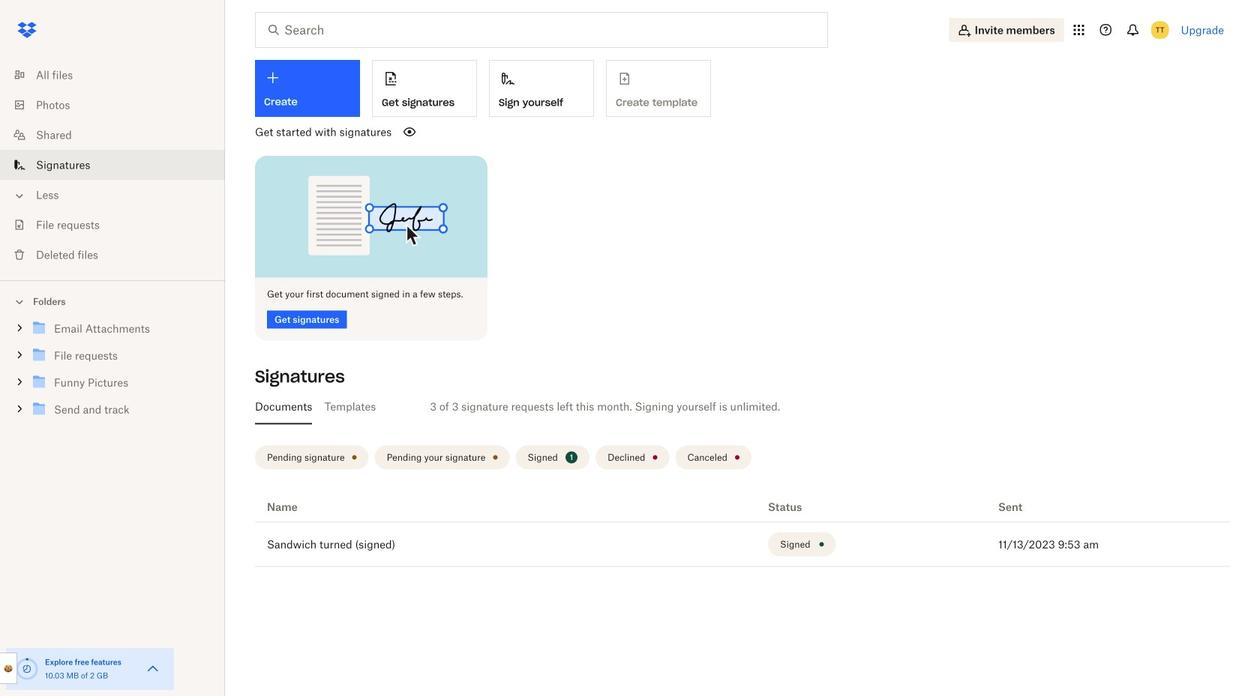 Task type: describe. For each thing, give the bounding box(es) containing it.
less image
[[12, 189, 27, 204]]

Search text field
[[284, 21, 797, 39]]

dropbox image
[[12, 15, 42, 45]]

quota usage progress bar
[[15, 658, 39, 682]]

1 row from the top
[[255, 492, 1230, 523]]



Task type: vqa. For each thing, say whether or not it's contained in the screenshot.
Quota usage icon
yes



Task type: locate. For each thing, give the bounding box(es) containing it.
tab list
[[249, 389, 1230, 425]]

quota usage image
[[15, 658, 39, 682]]

list item
[[0, 150, 225, 180]]

list
[[0, 51, 225, 281]]

row
[[255, 492, 1230, 523], [255, 523, 1230, 567]]

2 row from the top
[[255, 523, 1230, 567]]

group
[[0, 312, 225, 435]]

table
[[255, 492, 1230, 567]]



